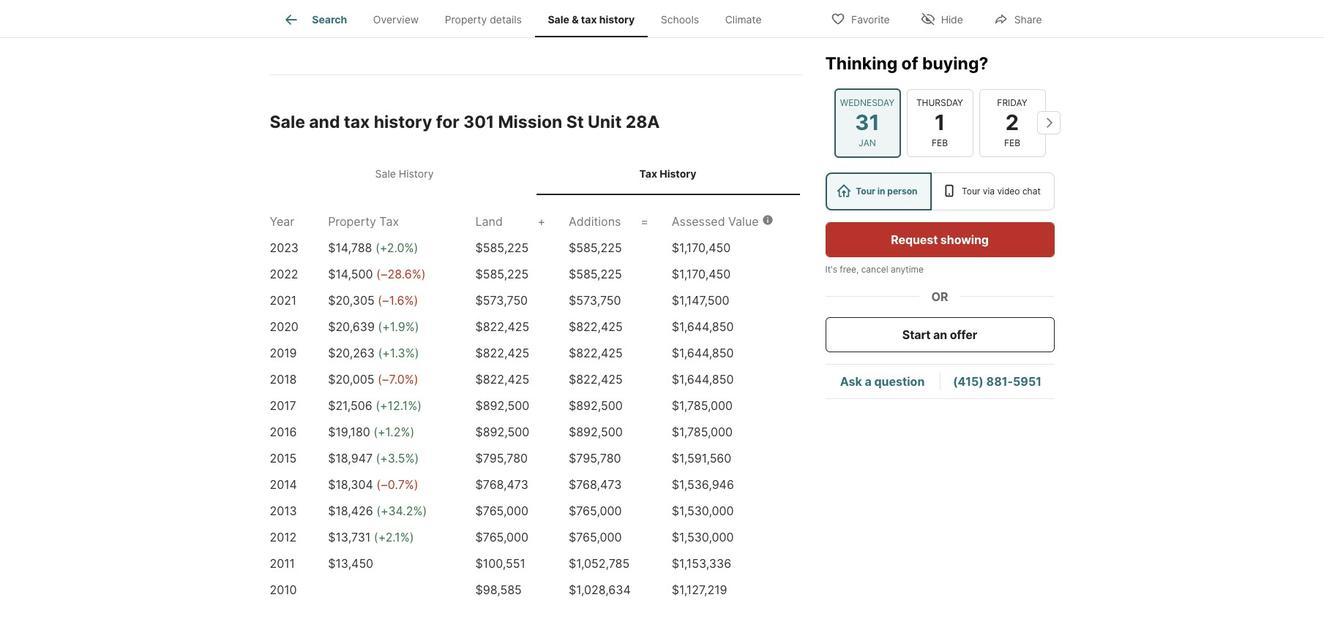 Task type: locate. For each thing, give the bounding box(es) containing it.
sale for sale & tax history
[[548, 13, 569, 26]]

1 feb from the left
[[932, 137, 948, 148]]

$1,530,000 up $1,153,336 at right
[[672, 531, 734, 545]]

ask
[[840, 374, 862, 389]]

$768,473
[[475, 478, 528, 492], [569, 478, 622, 492]]

list box
[[825, 172, 1054, 210]]

overview tab
[[360, 2, 432, 37]]

$19,180
[[328, 425, 370, 440]]

history inside sale history tab
[[399, 168, 434, 180]]

tax right &
[[581, 13, 597, 26]]

0 horizontal spatial feb
[[932, 137, 948, 148]]

tab list
[[270, 0, 786, 37], [270, 153, 803, 195]]

2016
[[270, 425, 297, 440]]

1 $1,170,450 from the top
[[672, 241, 731, 255]]

tax
[[581, 13, 597, 26], [344, 112, 370, 133]]

st
[[566, 112, 584, 133]]

1 $795,780 from the left
[[475, 452, 528, 466]]

$20,005 (−7.0%)
[[328, 372, 418, 387]]

$18,304 (−0.7%)
[[328, 478, 418, 492]]

tour left via
[[962, 185, 980, 196]]

=
[[641, 214, 648, 229]]

2 history from the left
[[660, 168, 696, 180]]

(+2.0%)
[[375, 241, 418, 255]]

history
[[599, 13, 635, 26], [374, 112, 432, 133]]

jan
[[859, 137, 876, 148]]

2020
[[270, 320, 299, 334]]

1 horizontal spatial $768,473
[[569, 478, 622, 492]]

history left for
[[374, 112, 432, 133]]

0 vertical spatial tab list
[[270, 0, 786, 37]]

$795,780
[[475, 452, 528, 466], [569, 452, 621, 466]]

start
[[902, 327, 931, 342]]

property
[[445, 13, 487, 26], [328, 214, 376, 229]]

$1,530,000 down $1,536,946
[[672, 504, 734, 519]]

friday
[[997, 97, 1027, 108]]

1 vertical spatial tab list
[[270, 153, 803, 195]]

$18,426 (+34.2%)
[[328, 504, 427, 519]]

$1,530,000
[[672, 504, 734, 519], [672, 531, 734, 545]]

1 horizontal spatial tax
[[639, 168, 657, 180]]

$14,788
[[328, 241, 372, 255]]

1 horizontal spatial history
[[599, 13, 635, 26]]

property for property details
[[445, 13, 487, 26]]

feb down 1
[[932, 137, 948, 148]]

$1,644,850 for $20,639 (+1.9%)
[[672, 320, 734, 334]]

2 feb from the left
[[1004, 137, 1020, 148]]

year
[[270, 214, 294, 229]]

anytime
[[891, 263, 924, 274]]

1 horizontal spatial feb
[[1004, 137, 1020, 148]]

1 vertical spatial $1,530,000
[[672, 531, 734, 545]]

1 horizontal spatial $795,780
[[569, 452, 621, 466]]

history up assessed
[[660, 168, 696, 180]]

history down sale and tax history for 301 mission st unit 28a at the top
[[399, 168, 434, 180]]

feb for 1
[[932, 137, 948, 148]]

feb down 2
[[1004, 137, 1020, 148]]

1 $768,473 from the left
[[475, 478, 528, 492]]

1 $1,785,000 from the top
[[672, 399, 733, 413]]

0 horizontal spatial $573,750
[[475, 293, 528, 308]]

additions
[[569, 214, 621, 229]]

tour inside option
[[962, 185, 980, 196]]

sale & tax history tab
[[535, 2, 648, 37]]

0 vertical spatial sale
[[548, 13, 569, 26]]

(+34.2%)
[[376, 504, 427, 519]]

2 tab list from the top
[[270, 153, 803, 195]]

0 horizontal spatial $795,780
[[475, 452, 528, 466]]

tour left "in"
[[856, 185, 875, 196]]

1 history from the left
[[399, 168, 434, 180]]

an
[[933, 327, 947, 342]]

tour for tour in person
[[856, 185, 875, 196]]

3 $1,644,850 from the top
[[672, 372, 734, 387]]

ask a question link
[[840, 374, 925, 389]]

1 vertical spatial tax
[[344, 112, 370, 133]]

$1,170,450 for $14,500 (−28.6%)
[[672, 267, 731, 282]]

details
[[490, 13, 522, 26]]

2 vertical spatial sale
[[375, 168, 396, 180]]

tax right 'and'
[[344, 112, 370, 133]]

0 horizontal spatial history
[[374, 112, 432, 133]]

1 horizontal spatial sale
[[375, 168, 396, 180]]

history
[[399, 168, 434, 180], [660, 168, 696, 180]]

tour in person option
[[825, 172, 932, 210]]

property left details
[[445, 13, 487, 26]]

0 vertical spatial $1,644,850
[[672, 320, 734, 334]]

start an offer button
[[825, 317, 1054, 352]]

$1,170,450 down assessed
[[672, 241, 731, 255]]

$13,450
[[328, 557, 373, 572]]

$892,500
[[475, 399, 529, 413], [569, 399, 623, 413], [475, 425, 529, 440], [569, 425, 623, 440]]

sale history
[[375, 168, 434, 180]]

0 horizontal spatial tax
[[344, 112, 370, 133]]

it's free, cancel anytime
[[825, 263, 924, 274]]

$1,170,450 up the $1,147,500
[[672, 267, 731, 282]]

0 vertical spatial tax
[[639, 168, 657, 180]]

0 vertical spatial property
[[445, 13, 487, 26]]

tab list containing sale history
[[270, 153, 803, 195]]

1 horizontal spatial property
[[445, 13, 487, 26]]

cancel
[[861, 263, 888, 274]]

sale up property tax
[[375, 168, 396, 180]]

2 $1,644,850 from the top
[[672, 346, 734, 361]]

$1,785,000 for $21,506 (+12.1%)
[[672, 399, 733, 413]]

tax for and
[[344, 112, 370, 133]]

1 vertical spatial $1,170,450
[[672, 267, 731, 282]]

video
[[997, 185, 1020, 196]]

0 vertical spatial history
[[599, 13, 635, 26]]

tax up =
[[639, 168, 657, 180]]

2 $795,780 from the left
[[569, 452, 621, 466]]

friday 2 feb
[[997, 97, 1027, 148]]

feb for 2
[[1004, 137, 1020, 148]]

tax history
[[639, 168, 696, 180]]

1 vertical spatial history
[[374, 112, 432, 133]]

next image
[[1037, 111, 1060, 135]]

request
[[891, 232, 938, 247]]

history inside tax history tab
[[660, 168, 696, 180]]

1 vertical spatial sale
[[270, 112, 305, 133]]

climate tab
[[712, 2, 775, 37]]

1 horizontal spatial tax
[[581, 13, 597, 26]]

$573,750
[[475, 293, 528, 308], [569, 293, 621, 308]]

schools tab
[[648, 2, 712, 37]]

history for and
[[374, 112, 432, 133]]

0 horizontal spatial property
[[328, 214, 376, 229]]

$1,147,500
[[672, 293, 729, 308]]

2 vertical spatial $1,644,850
[[672, 372, 734, 387]]

climate
[[725, 13, 762, 26]]

31
[[855, 110, 879, 135]]

property up $14,788
[[328, 214, 376, 229]]

tax up (+2.0%)
[[379, 214, 399, 229]]

sale left 'and'
[[270, 112, 305, 133]]

favorite
[[851, 13, 890, 25]]

2012
[[270, 531, 297, 545]]

0 horizontal spatial sale
[[270, 112, 305, 133]]

sale
[[548, 13, 569, 26], [270, 112, 305, 133], [375, 168, 396, 180]]

ask a question
[[840, 374, 925, 389]]

1 $1,530,000 from the top
[[672, 504, 734, 519]]

$1,644,850 for $20,263 (+1.3%)
[[672, 346, 734, 361]]

for
[[436, 112, 459, 133]]

2 $1,530,000 from the top
[[672, 531, 734, 545]]

0 vertical spatial tax
[[581, 13, 597, 26]]

2014
[[270, 478, 297, 492]]

2 $1,170,450 from the top
[[672, 267, 731, 282]]

offer
[[950, 327, 977, 342]]

2018
[[270, 372, 297, 387]]

tax
[[639, 168, 657, 180], [379, 214, 399, 229]]

0 vertical spatial $1,785,000
[[672, 399, 733, 413]]

sale inside tab
[[375, 168, 396, 180]]

1 $573,750 from the left
[[475, 293, 528, 308]]

schools
[[661, 13, 699, 26]]

2 horizontal spatial sale
[[548, 13, 569, 26]]

2 tour from the left
[[962, 185, 980, 196]]

(+12.1%)
[[376, 399, 422, 413]]

property inside tab
[[445, 13, 487, 26]]

2017
[[270, 399, 296, 413]]

$1,127,219
[[672, 583, 727, 598]]

sale left &
[[548, 13, 569, 26]]

1 vertical spatial property
[[328, 214, 376, 229]]

history right &
[[599, 13, 635, 26]]

0 horizontal spatial $768,473
[[475, 478, 528, 492]]

(+1.2%)
[[373, 425, 414, 440]]

2 $1,785,000 from the top
[[672, 425, 733, 440]]

tour inside option
[[856, 185, 875, 196]]

$20,305
[[328, 293, 374, 308]]

1 horizontal spatial $573,750
[[569, 293, 621, 308]]

$98,585
[[475, 583, 522, 598]]

and
[[309, 112, 340, 133]]

0 horizontal spatial tax
[[379, 214, 399, 229]]

history inside tab
[[599, 13, 635, 26]]

property for property tax
[[328, 214, 376, 229]]

0 vertical spatial $1,530,000
[[672, 504, 734, 519]]

feb inside thursday 1 feb
[[932, 137, 948, 148]]

1 $1,644,850 from the top
[[672, 320, 734, 334]]

sale inside tab
[[548, 13, 569, 26]]

1 vertical spatial $1,644,850
[[672, 346, 734, 361]]

1 horizontal spatial history
[[660, 168, 696, 180]]

0 horizontal spatial tour
[[856, 185, 875, 196]]

5951
[[1013, 374, 1042, 389]]

$18,947
[[328, 452, 373, 466]]

$19,180 (+1.2%)
[[328, 425, 414, 440]]

1 tab list from the top
[[270, 0, 786, 37]]

0 horizontal spatial history
[[399, 168, 434, 180]]

None button
[[834, 88, 901, 157], [906, 89, 973, 157], [979, 89, 1046, 157], [834, 88, 901, 157], [906, 89, 973, 157], [979, 89, 1046, 157]]

0 vertical spatial $1,170,450
[[672, 241, 731, 255]]

1 vertical spatial tax
[[379, 214, 399, 229]]

1 tour from the left
[[856, 185, 875, 196]]

feb inside friday 2 feb
[[1004, 137, 1020, 148]]

(+2.1%)
[[374, 531, 414, 545]]

1 vertical spatial $1,785,000
[[672, 425, 733, 440]]

1 horizontal spatial tour
[[962, 185, 980, 196]]

$14,500
[[328, 267, 373, 282]]

(−1.6%)
[[378, 293, 418, 308]]

tax inside tab
[[581, 13, 597, 26]]



Task type: describe. For each thing, give the bounding box(es) containing it.
2011
[[270, 557, 295, 572]]

via
[[983, 185, 995, 196]]

buying?
[[922, 53, 988, 73]]

assessed
[[672, 214, 725, 229]]

overview
[[373, 13, 419, 26]]

$1,644,850 for $20,005 (−7.0%)
[[672, 372, 734, 387]]

(415) 881-5951
[[953, 374, 1042, 389]]

2022
[[270, 267, 298, 282]]

$14,788 (+2.0%)
[[328, 241, 418, 255]]

sale for sale history
[[375, 168, 396, 180]]

$1,028,634
[[569, 583, 631, 598]]

tour via video chat
[[962, 185, 1041, 196]]

tour via video chat option
[[932, 172, 1054, 210]]

2015
[[270, 452, 297, 466]]

$18,304
[[328, 478, 373, 492]]

$1,536,946
[[672, 478, 734, 492]]

request showing
[[891, 232, 989, 247]]

$1,153,336
[[672, 557, 731, 572]]

sale for sale and tax history for 301 mission st unit 28a
[[270, 112, 305, 133]]

tab list containing search
[[270, 0, 786, 37]]

free,
[[840, 263, 859, 274]]

assessed value
[[672, 214, 759, 229]]

tax for &
[[581, 13, 597, 26]]

a
[[865, 374, 871, 389]]

sale history tab
[[273, 156, 536, 192]]

$18,947 (+3.5%)
[[328, 452, 419, 466]]

$1,591,560
[[672, 452, 731, 466]]

$18,426
[[328, 504, 373, 519]]

(+3.5%)
[[376, 452, 419, 466]]

$20,263 (+1.3%)
[[328, 346, 419, 361]]

2
[[1006, 110, 1019, 135]]

$1,052,785
[[569, 557, 630, 572]]

thinking of buying?
[[825, 53, 988, 73]]

$1,170,450 for $14,788 (+2.0%)
[[672, 241, 731, 255]]

28a
[[626, 112, 660, 133]]

$21,506
[[328, 399, 372, 413]]

thinking
[[825, 53, 898, 73]]

or
[[931, 289, 948, 304]]

search link
[[283, 11, 347, 29]]

favorite button
[[818, 3, 902, 33]]

$1,530,000 for $13,731 (+2.1%)
[[672, 531, 734, 545]]

mission
[[498, 112, 562, 133]]

$20,263
[[328, 346, 375, 361]]

(−7.0%)
[[378, 372, 418, 387]]

history for sale history
[[399, 168, 434, 180]]

thursday
[[916, 97, 963, 108]]

value
[[728, 214, 759, 229]]

$1,530,000 for $18,426 (+34.2%)
[[672, 504, 734, 519]]

share
[[1014, 13, 1042, 25]]

wednesday
[[840, 97, 895, 108]]

(+1.3%)
[[378, 346, 419, 361]]

2019
[[270, 346, 297, 361]]

unit
[[588, 112, 622, 133]]

$20,639 (+1.9%)
[[328, 320, 419, 334]]

share button
[[981, 3, 1054, 33]]

property details tab
[[432, 2, 535, 37]]

hide button
[[908, 3, 975, 33]]

$13,731
[[328, 531, 371, 545]]

list box containing tour in person
[[825, 172, 1054, 210]]

chat
[[1022, 185, 1041, 196]]

property details
[[445, 13, 522, 26]]

2023
[[270, 241, 299, 255]]

2013
[[270, 504, 297, 519]]

request showing button
[[825, 222, 1054, 257]]

land
[[475, 214, 503, 229]]

ad element
[[270, 0, 803, 37]]

$20,639
[[328, 320, 375, 334]]

sale and tax history for 301 mission st unit 28a
[[270, 112, 660, 133]]

tax inside tab
[[639, 168, 657, 180]]

it's
[[825, 263, 837, 274]]

881-
[[986, 374, 1013, 389]]

wednesday 31 jan
[[840, 97, 895, 148]]

(−28.6%)
[[376, 267, 426, 282]]

2010
[[270, 583, 297, 598]]

2 $768,473 from the left
[[569, 478, 622, 492]]

2 $573,750 from the left
[[569, 293, 621, 308]]

history for &
[[599, 13, 635, 26]]

in
[[877, 185, 885, 196]]

of
[[901, 53, 918, 73]]

(415)
[[953, 374, 984, 389]]

(415) 881-5951 link
[[953, 374, 1042, 389]]

$20,005
[[328, 372, 374, 387]]

tour for tour via video chat
[[962, 185, 980, 196]]

start an offer
[[902, 327, 977, 342]]

(+1.9%)
[[378, 320, 419, 334]]

(−0.7%)
[[376, 478, 418, 492]]

history for tax history
[[660, 168, 696, 180]]

$20,305 (−1.6%)
[[328, 293, 418, 308]]

sale & tax history
[[548, 13, 635, 26]]

301
[[463, 112, 494, 133]]

$1,785,000 for $19,180 (+1.2%)
[[672, 425, 733, 440]]

+
[[538, 214, 545, 229]]

tax history tab
[[536, 156, 800, 192]]

thursday 1 feb
[[916, 97, 963, 148]]

showing
[[940, 232, 989, 247]]



Task type: vqa. For each thing, say whether or not it's contained in the screenshot.


